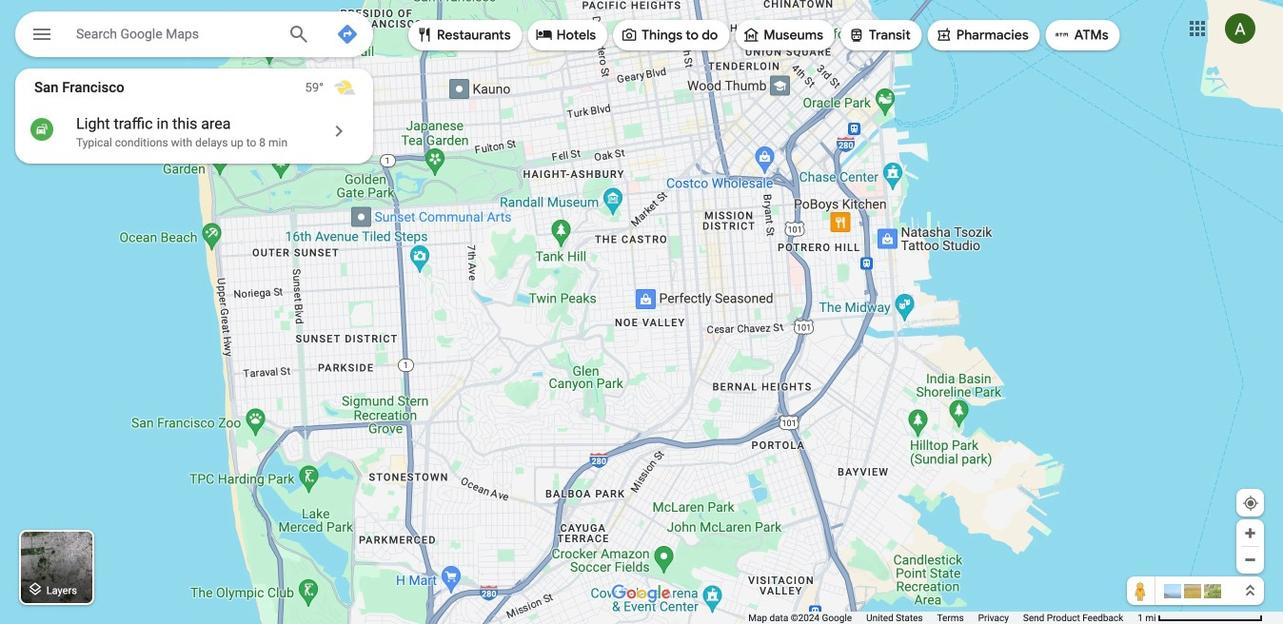 Task type: vqa. For each thing, say whether or not it's contained in the screenshot.
Terms
no



Task type: locate. For each thing, give the bounding box(es) containing it.
show your location image
[[1243, 495, 1260, 512]]

show street view coverage image
[[1127, 577, 1156, 606]]

None field
[[76, 22, 272, 45]]

google account: augustus odena  
(augustus@adept.ai) image
[[1225, 13, 1256, 44]]

none search field inside google maps element
[[15, 11, 373, 63]]

None search field
[[15, 11, 373, 63]]

zoom out image
[[1244, 553, 1258, 567]]

san francisco weather group
[[305, 69, 373, 107]]

Search Google Maps field
[[15, 11, 373, 63]]



Task type: describe. For each thing, give the bounding box(es) containing it.
none field inside search google maps field
[[76, 22, 272, 45]]

zoom in image
[[1244, 527, 1258, 541]]

partly cloudy image
[[333, 76, 356, 99]]

san francisco region
[[15, 69, 373, 164]]

google maps element
[[0, 0, 1283, 625]]



